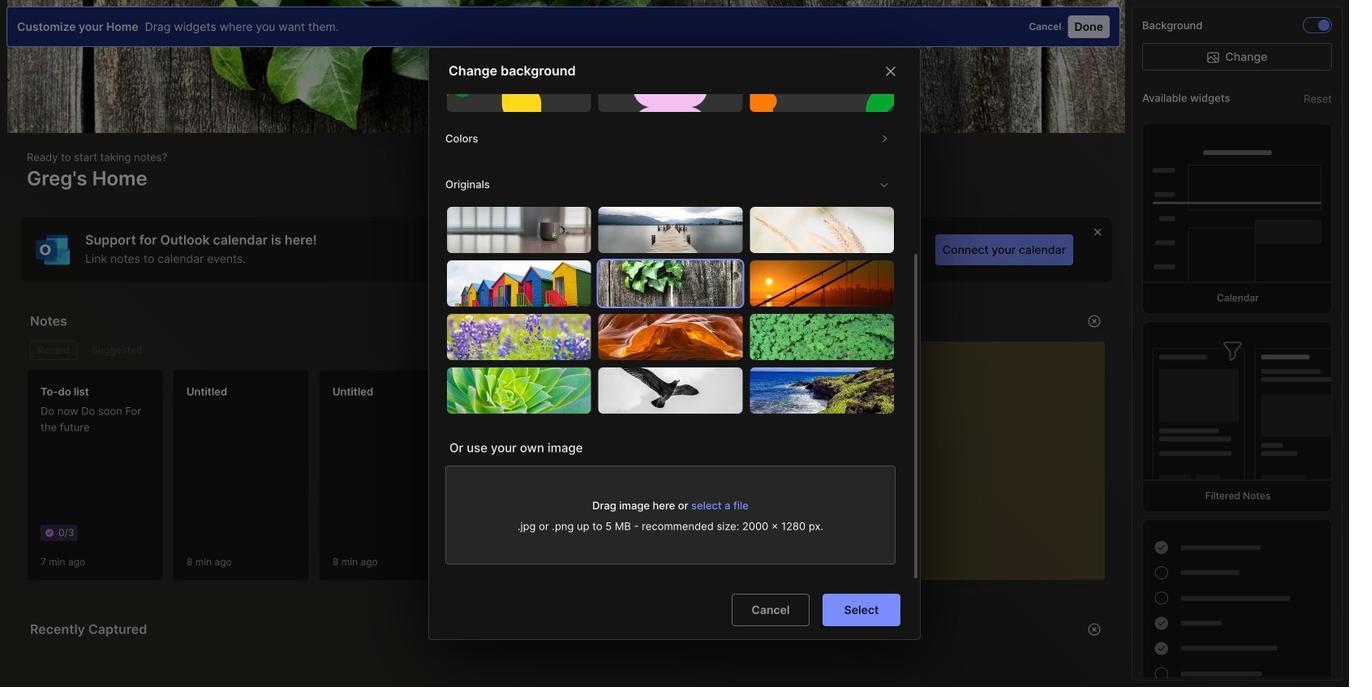Task type: vqa. For each thing, say whether or not it's contained in the screenshot.
Expand Notebooks image
no



Task type: locate. For each thing, give the bounding box(es) containing it.
edit widget title image
[[852, 313, 868, 329]]

close image
[[881, 62, 901, 81]]



